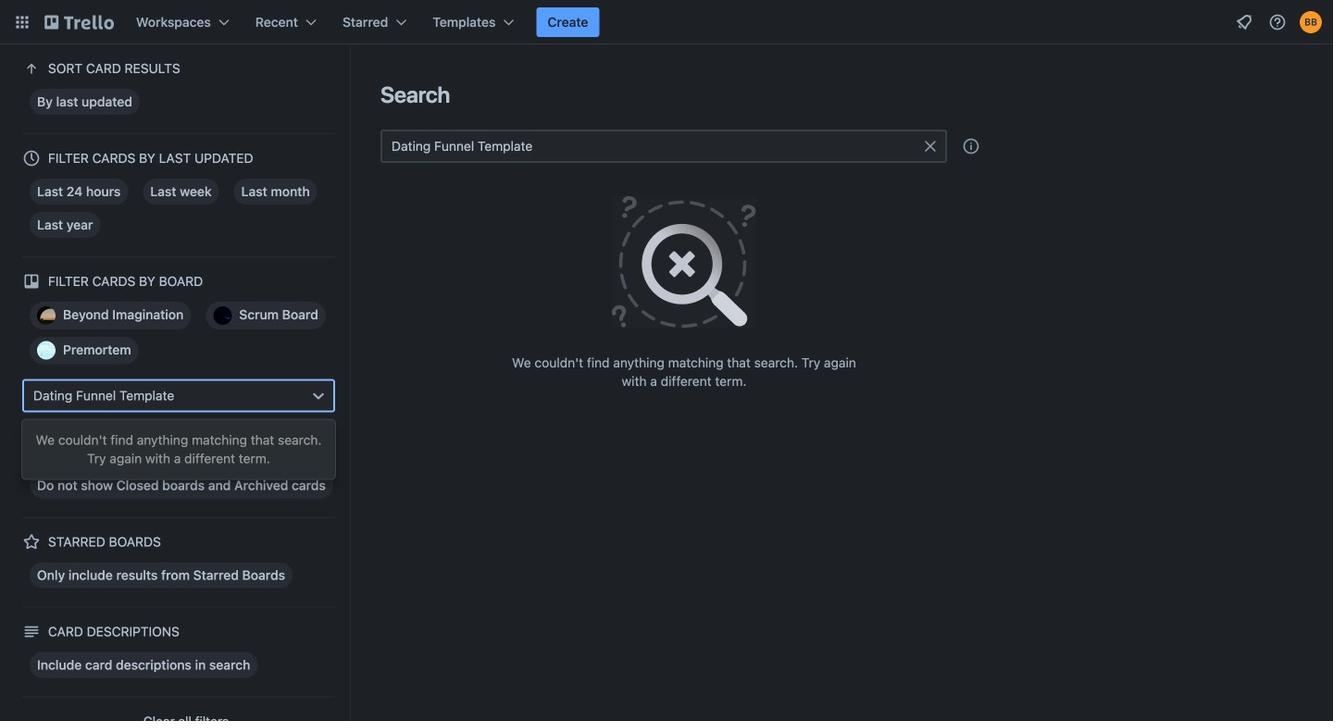 Task type: describe. For each thing, give the bounding box(es) containing it.
0 notifications image
[[1234, 11, 1256, 33]]

primary element
[[0, 0, 1334, 44]]

bob builder (bobbuilder40) image
[[1300, 11, 1322, 33]]



Task type: vqa. For each thing, say whether or not it's contained in the screenshot.
Save button
no



Task type: locate. For each thing, give the bounding box(es) containing it.
None text field
[[33, 387, 176, 405]]

open information menu image
[[1269, 13, 1287, 31]]

Enter your search keyword here text field
[[381, 130, 947, 163]]

back to home image
[[44, 7, 114, 37]]

search operators image
[[962, 137, 981, 156]]



